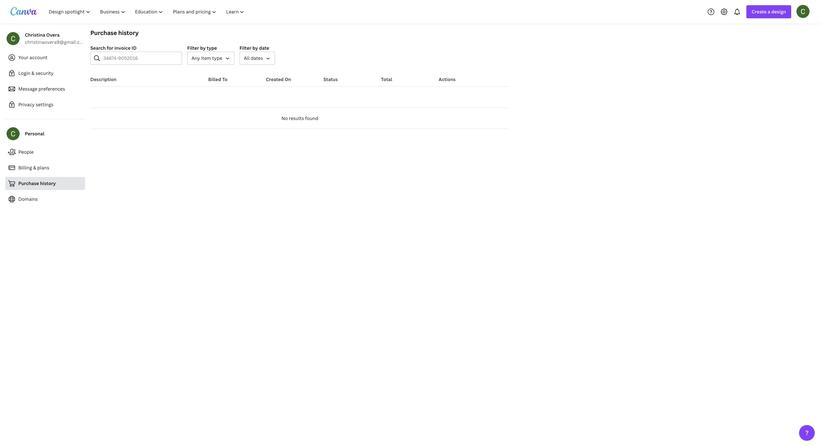 Task type: describe. For each thing, give the bounding box(es) containing it.
0 vertical spatial purchase
[[90, 29, 117, 37]]

privacy
[[18, 102, 35, 108]]

search
[[90, 45, 106, 51]]

search for invoice id
[[90, 45, 137, 51]]

message
[[18, 86, 37, 92]]

design
[[772, 9, 786, 15]]

actions
[[439, 76, 456, 83]]

message preferences link
[[5, 83, 85, 96]]

create a design button
[[747, 5, 792, 18]]

on
[[285, 76, 291, 83]]

top level navigation element
[[45, 5, 250, 18]]

purchase history inside 'link'
[[18, 180, 56, 187]]

no
[[282, 115, 288, 121]]

filter by date
[[240, 45, 269, 51]]

created
[[266, 76, 284, 83]]

billing
[[18, 165, 32, 171]]

found
[[305, 115, 318, 121]]

billed
[[208, 76, 221, 83]]

Search for invoice ID text field
[[103, 52, 178, 65]]

type for filter by type
[[207, 45, 217, 51]]

& for billing
[[33, 165, 36, 171]]

overa
[[46, 32, 60, 38]]

by for date
[[253, 45, 258, 51]]

all dates
[[244, 55, 263, 61]]

settings
[[36, 102, 53, 108]]

type for any item type
[[212, 55, 222, 61]]

login & security
[[18, 70, 54, 76]]

a
[[768, 9, 771, 15]]

billing & plans
[[18, 165, 49, 171]]

All dates button
[[240, 52, 275, 65]]

create
[[752, 9, 767, 15]]

security
[[36, 70, 54, 76]]

id
[[132, 45, 137, 51]]

any item type
[[192, 55, 222, 61]]

created on
[[266, 76, 291, 83]]

all
[[244, 55, 250, 61]]

privacy settings
[[18, 102, 53, 108]]

filter by type
[[187, 45, 217, 51]]

& for login
[[31, 70, 35, 76]]

personal
[[25, 131, 44, 137]]



Task type: locate. For each thing, give the bounding box(es) containing it.
christinaovera9@gmail.com
[[25, 39, 87, 45]]

filter up all
[[240, 45, 251, 51]]

purchase history link
[[5, 177, 85, 190]]

people link
[[5, 146, 85, 159]]

1 horizontal spatial history
[[118, 29, 139, 37]]

history up id
[[118, 29, 139, 37]]

type right item
[[212, 55, 222, 61]]

1 by from the left
[[200, 45, 206, 51]]

0 horizontal spatial history
[[40, 180, 56, 187]]

1 horizontal spatial by
[[253, 45, 258, 51]]

no results found
[[282, 115, 318, 121]]

1 vertical spatial history
[[40, 180, 56, 187]]

dates
[[251, 55, 263, 61]]

1 horizontal spatial filter
[[240, 45, 251, 51]]

0 horizontal spatial filter
[[187, 45, 199, 51]]

christina overa christinaovera9@gmail.com
[[25, 32, 87, 45]]

your
[[18, 54, 28, 61]]

christina overa image
[[797, 5, 810, 18]]

create a design
[[752, 9, 786, 15]]

people
[[18, 149, 34, 155]]

type
[[207, 45, 217, 51], [212, 55, 222, 61]]

1 vertical spatial purchase history
[[18, 180, 56, 187]]

history inside 'purchase history' 'link'
[[40, 180, 56, 187]]

1 horizontal spatial purchase
[[90, 29, 117, 37]]

purchase inside 'link'
[[18, 180, 39, 187]]

1 vertical spatial type
[[212, 55, 222, 61]]

purchase up domains
[[18, 180, 39, 187]]

0 horizontal spatial purchase history
[[18, 180, 56, 187]]

0 vertical spatial type
[[207, 45, 217, 51]]

& left the plans
[[33, 165, 36, 171]]

date
[[259, 45, 269, 51]]

1 vertical spatial &
[[33, 165, 36, 171]]

0 horizontal spatial purchase
[[18, 180, 39, 187]]

purchase history
[[90, 29, 139, 37], [18, 180, 56, 187]]

purchase up search at the top
[[90, 29, 117, 37]]

purchase history down billing & plans
[[18, 180, 56, 187]]

invoice
[[114, 45, 131, 51]]

0 vertical spatial history
[[118, 29, 139, 37]]

by left date
[[253, 45, 258, 51]]

& right login
[[31, 70, 35, 76]]

by for type
[[200, 45, 206, 51]]

&
[[31, 70, 35, 76], [33, 165, 36, 171]]

for
[[107, 45, 113, 51]]

message preferences
[[18, 86, 65, 92]]

by up item
[[200, 45, 206, 51]]

privacy settings link
[[5, 98, 85, 111]]

plans
[[37, 165, 49, 171]]

filter up the any
[[187, 45, 199, 51]]

0 vertical spatial &
[[31, 70, 35, 76]]

type inside button
[[212, 55, 222, 61]]

by
[[200, 45, 206, 51], [253, 45, 258, 51]]

history down billing & plans link
[[40, 180, 56, 187]]

type up any item type button
[[207, 45, 217, 51]]

login & security link
[[5, 67, 85, 80]]

2 filter from the left
[[240, 45, 251, 51]]

item
[[201, 55, 211, 61]]

preferences
[[38, 86, 65, 92]]

domains
[[18, 196, 38, 202]]

1 vertical spatial purchase
[[18, 180, 39, 187]]

billed to
[[208, 76, 228, 83]]

status
[[324, 76, 338, 83]]

results
[[289, 115, 304, 121]]

1 filter from the left
[[187, 45, 199, 51]]

description
[[90, 76, 117, 83]]

any
[[192, 55, 200, 61]]

history
[[118, 29, 139, 37], [40, 180, 56, 187]]

account
[[30, 54, 47, 61]]

filter
[[187, 45, 199, 51], [240, 45, 251, 51]]

purchase history up search for invoice id
[[90, 29, 139, 37]]

1 horizontal spatial purchase history
[[90, 29, 139, 37]]

total
[[381, 76, 392, 83]]

domains link
[[5, 193, 85, 206]]

filter for filter by type
[[187, 45, 199, 51]]

filter for filter by date
[[240, 45, 251, 51]]

0 horizontal spatial by
[[200, 45, 206, 51]]

login
[[18, 70, 30, 76]]

your account link
[[5, 51, 85, 64]]

to
[[222, 76, 228, 83]]

Any item type button
[[187, 52, 234, 65]]

0 vertical spatial purchase history
[[90, 29, 139, 37]]

2 by from the left
[[253, 45, 258, 51]]

billing & plans link
[[5, 161, 85, 175]]

christina
[[25, 32, 45, 38]]

your account
[[18, 54, 47, 61]]

purchase
[[90, 29, 117, 37], [18, 180, 39, 187]]



Task type: vqa. For each thing, say whether or not it's contained in the screenshot.
the top PURCHASE HISTORY
yes



